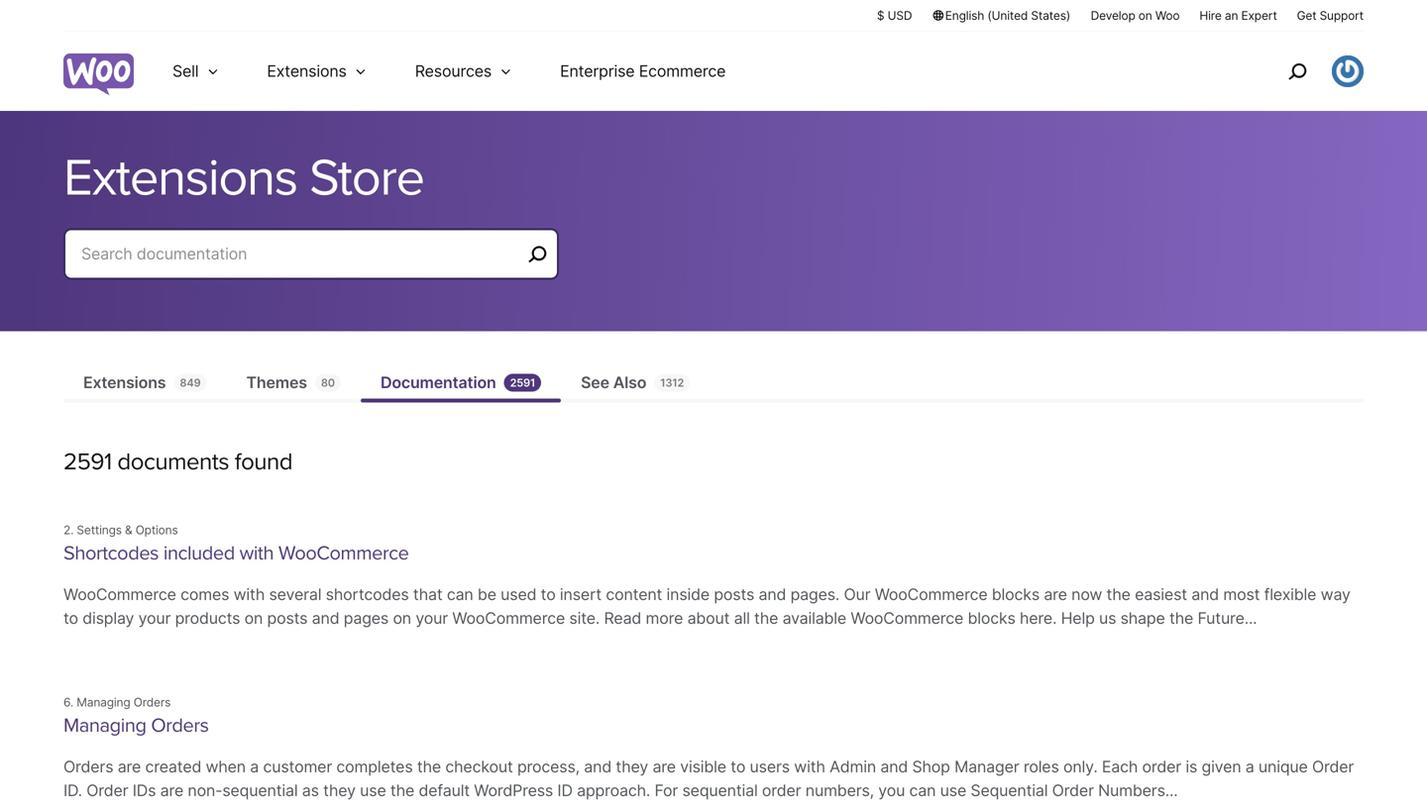 Task type: vqa. For each thing, say whether or not it's contained in the screenshot.


Task type: locate. For each thing, give the bounding box(es) containing it.
help
[[1061, 609, 1095, 628]]

available
[[783, 609, 847, 628]]

woocommerce inside 2. settings & options shortcodes included with woocommerce
[[278, 542, 409, 565]]

found
[[235, 448, 293, 477]]

1 horizontal spatial order
[[1142, 758, 1182, 777]]

they up approach.
[[616, 758, 648, 777]]

1 vertical spatial 2591
[[63, 448, 112, 477]]

a right given
[[1246, 758, 1254, 777]]

are inside woocommerce comes with several shortcodes that can be used to insert content inside posts and pages. our woocommerce blocks are now the easiest and most flexible way to display your products on posts and pages on your woocommerce site. read more about all the available woocommerce blocks here. help us shape the future...
[[1044, 585, 1067, 605]]

0 horizontal spatial order
[[86, 782, 128, 801]]

1 vertical spatial posts
[[267, 609, 308, 628]]

extensions store
[[63, 147, 424, 210]]

0 vertical spatial 2591
[[510, 377, 535, 390]]

are up the here.
[[1044, 585, 1067, 605]]

0 vertical spatial blocks
[[992, 585, 1040, 605]]

2591 left see
[[510, 377, 535, 390]]

blocks up the here.
[[992, 585, 1040, 605]]

on
[[1139, 8, 1152, 23], [244, 609, 263, 628], [393, 609, 411, 628]]

0 vertical spatial extensions
[[267, 61, 347, 81]]

to left users
[[731, 758, 746, 777]]

flexible
[[1264, 585, 1317, 605]]

1 horizontal spatial posts
[[714, 585, 754, 605]]

a
[[250, 758, 259, 777], [1246, 758, 1254, 777]]

several
[[269, 585, 321, 605]]

get support
[[1297, 8, 1364, 23]]

with
[[239, 542, 274, 565], [234, 585, 265, 605], [794, 758, 825, 777]]

can down shop
[[909, 782, 936, 801]]

inside
[[667, 585, 710, 605]]

hire
[[1200, 8, 1222, 23]]

order
[[1142, 758, 1182, 777], [762, 782, 801, 801]]

open account menu image
[[1332, 56, 1364, 87]]

sequential down visible
[[682, 782, 758, 801]]

settings
[[77, 523, 122, 538]]

2591 up settings
[[63, 448, 112, 477]]

english
[[945, 8, 984, 23]]

the down easiest
[[1170, 609, 1194, 628]]

order down only.
[[1052, 782, 1094, 801]]

on right products at the bottom
[[244, 609, 263, 628]]

None search field
[[63, 228, 559, 304]]

develop
[[1091, 8, 1136, 23]]

2 your from the left
[[416, 609, 448, 628]]

the up default
[[417, 758, 441, 777]]

$ usd button
[[877, 7, 912, 24]]

see
[[581, 373, 610, 392]]

orders
[[134, 696, 171, 710], [151, 714, 209, 738], [63, 758, 113, 777]]

6. managing orders managing orders
[[63, 696, 209, 738]]

1 order from the left
[[86, 782, 128, 801]]

default
[[419, 782, 470, 801]]

sell
[[172, 61, 199, 81]]

woocommerce up shortcodes
[[278, 542, 409, 565]]

see also
[[581, 373, 647, 392]]

woocommerce
[[278, 542, 409, 565], [63, 585, 176, 605], [875, 585, 988, 605], [452, 609, 565, 628], [851, 609, 964, 628]]

are
[[1044, 585, 1067, 605], [118, 758, 141, 777], [653, 758, 676, 777], [160, 782, 183, 801]]

0 vertical spatial managing
[[77, 696, 130, 710]]

managing down 6.
[[63, 714, 146, 738]]

2 horizontal spatial to
[[731, 758, 746, 777]]

849
[[180, 377, 201, 390]]

1 horizontal spatial order
[[1052, 782, 1094, 801]]

with up several
[[239, 542, 274, 565]]

support
[[1320, 8, 1364, 23]]

order left is at the right of page
[[1142, 758, 1182, 777]]

1 sequential from the left
[[222, 782, 298, 801]]

with up numbers, at bottom
[[794, 758, 825, 777]]

6.
[[63, 696, 73, 710]]

1 horizontal spatial 2591
[[510, 377, 535, 390]]

they
[[616, 758, 648, 777], [323, 782, 356, 801]]

1 horizontal spatial your
[[416, 609, 448, 628]]

with inside orders are created when a customer completes the checkout process, and they are visible to users with admin and shop manager roles only. each order is given a unique order id. order ids are non-sequential as they use the default wordpress id approach. for sequential order numbers, you can use sequential order numbers...
[[794, 758, 825, 777]]

extensions
[[267, 61, 347, 81], [63, 147, 297, 210], [83, 373, 166, 392]]

2 vertical spatial orders
[[63, 758, 113, 777]]

Search documentation search field
[[81, 240, 521, 268]]

blocks left the here.
[[968, 609, 1016, 628]]

to
[[541, 585, 556, 605], [63, 609, 78, 628], [731, 758, 746, 777]]

0 horizontal spatial they
[[323, 782, 356, 801]]

2 horizontal spatial on
[[1139, 8, 1152, 23]]

your right display
[[138, 609, 171, 628]]

0 horizontal spatial your
[[138, 609, 171, 628]]

sequential
[[222, 782, 298, 801], [682, 782, 758, 801]]

0 horizontal spatial a
[[250, 758, 259, 777]]

to right used in the bottom of the page
[[541, 585, 556, 605]]

order down users
[[762, 782, 801, 801]]

orders inside orders are created when a customer completes the checkout process, and they are visible to users with admin and shop manager roles only. each order is given a unique order id. order ids are non-sequential as they use the default wordpress id approach. for sequential order numbers, you can use sequential order numbers...
[[63, 758, 113, 777]]

0 vertical spatial they
[[616, 758, 648, 777]]

0 vertical spatial can
[[447, 585, 473, 605]]

2 sequential from the left
[[682, 782, 758, 801]]

posts up all
[[714, 585, 754, 605]]

here.
[[1020, 609, 1057, 628]]

unique order
[[1259, 758, 1354, 777]]

1 vertical spatial they
[[323, 782, 356, 801]]

1 horizontal spatial a
[[1246, 758, 1254, 777]]

posts down several
[[267, 609, 308, 628]]

1 horizontal spatial can
[[909, 782, 936, 801]]

site.
[[569, 609, 600, 628]]

woocommerce down our
[[851, 609, 964, 628]]

can inside woocommerce comes with several shortcodes that can be used to insert content inside posts and pages. our woocommerce blocks are now the easiest and most flexible way to display your products on posts and pages on your woocommerce site. read more about all the available woocommerce blocks here. help us shape the future...
[[447, 585, 473, 605]]

woocommerce down used in the bottom of the page
[[452, 609, 565, 628]]

search image
[[1282, 56, 1313, 87]]

more
[[646, 609, 683, 628]]

2 vertical spatial with
[[794, 758, 825, 777]]

order right id.
[[86, 782, 128, 801]]

pages
[[344, 609, 389, 628]]

0 vertical spatial with
[[239, 542, 274, 565]]

to left display
[[63, 609, 78, 628]]

1 vertical spatial managing
[[63, 714, 146, 738]]

can left be
[[447, 585, 473, 605]]

posts
[[714, 585, 754, 605], [267, 609, 308, 628]]

1 vertical spatial to
[[63, 609, 78, 628]]

blocks
[[992, 585, 1040, 605], [968, 609, 1016, 628]]

on right pages
[[393, 609, 411, 628]]

only.
[[1064, 758, 1098, 777]]

your down that
[[416, 609, 448, 628]]

be
[[478, 585, 496, 605]]

are down created
[[160, 782, 183, 801]]

1 vertical spatial with
[[234, 585, 265, 605]]

managing right 6.
[[77, 696, 130, 710]]

0 horizontal spatial sequential
[[222, 782, 298, 801]]

and up approach.
[[584, 758, 612, 777]]

visible
[[680, 758, 726, 777]]

1 horizontal spatial they
[[616, 758, 648, 777]]

and up "you" on the right bottom
[[881, 758, 908, 777]]

service navigation menu element
[[1246, 39, 1364, 104]]

1 vertical spatial can
[[909, 782, 936, 801]]

1 vertical spatial blocks
[[968, 609, 1016, 628]]

ecommerce
[[639, 61, 726, 81]]

on left the woo
[[1139, 8, 1152, 23]]

an
[[1225, 8, 1238, 23]]

0 horizontal spatial can
[[447, 585, 473, 605]]

2591 documents found
[[63, 448, 293, 477]]

2 vertical spatial extensions
[[83, 373, 166, 392]]

are up for
[[653, 758, 676, 777]]

a right when on the left bottom of the page
[[250, 758, 259, 777]]

0 horizontal spatial posts
[[267, 609, 308, 628]]

2 vertical spatial to
[[731, 758, 746, 777]]

and down several
[[312, 609, 339, 628]]

can
[[447, 585, 473, 605], [909, 782, 936, 801]]

also
[[613, 373, 647, 392]]

now
[[1072, 585, 1102, 605]]

$
[[877, 8, 885, 23]]

extensions button
[[243, 32, 391, 111]]

sequential down when on the left bottom of the page
[[222, 782, 298, 801]]

2591 for 2591
[[510, 377, 535, 390]]

0 vertical spatial to
[[541, 585, 556, 605]]

shortcodes
[[63, 542, 159, 565]]

1 vertical spatial order
[[762, 782, 801, 801]]

they right as
[[323, 782, 356, 801]]

0 horizontal spatial 2591
[[63, 448, 112, 477]]

the up us
[[1107, 585, 1131, 605]]

with inside woocommerce comes with several shortcodes that can be used to insert content inside posts and pages. our woocommerce blocks are now the easiest and most flexible way to display your products on posts and pages on your woocommerce site. read more about all the available woocommerce blocks here. help us shape the future...
[[234, 585, 265, 605]]

80
[[321, 377, 335, 390]]

order
[[86, 782, 128, 801], [1052, 782, 1094, 801]]

wordpress
[[474, 782, 553, 801]]

included
[[163, 542, 235, 565]]

your
[[138, 609, 171, 628], [416, 609, 448, 628]]

with right the comes
[[234, 585, 265, 605]]

2591 for 2591 documents found
[[63, 448, 112, 477]]

1 horizontal spatial sequential
[[682, 782, 758, 801]]

2 order from the left
[[1052, 782, 1094, 801]]

get support link
[[1297, 7, 1364, 24]]

to inside orders are created when a customer completes the checkout process, and they are visible to users with admin and shop manager roles only. each order is given a unique order id. order ids are non-sequential as they use the default wordpress id approach. for sequential order numbers, you can use sequential order numbers...
[[731, 758, 746, 777]]

can inside orders are created when a customer completes the checkout process, and they are visible to users with admin and shop manager roles only. each order is given a unique order id. order ids are non-sequential as they use the default wordpress id approach. for sequential order numbers, you can use sequential order numbers...
[[909, 782, 936, 801]]

1312
[[660, 377, 684, 390]]



Task type: describe. For each thing, give the bounding box(es) containing it.
shortcodes
[[326, 585, 409, 605]]

2.
[[63, 523, 74, 538]]

when
[[206, 758, 246, 777]]

usd
[[888, 8, 912, 23]]

are up ids
[[118, 758, 141, 777]]

enterprise ecommerce
[[560, 61, 726, 81]]

customer
[[263, 758, 332, 777]]

shape
[[1121, 609, 1165, 628]]

checkout
[[445, 758, 513, 777]]

id
[[557, 782, 573, 801]]

us
[[1099, 609, 1116, 628]]

completes
[[336, 758, 413, 777]]

on inside develop on woo link
[[1139, 8, 1152, 23]]

themes
[[246, 373, 307, 392]]

documents
[[117, 448, 229, 477]]

the right all
[[754, 609, 778, 628]]

way
[[1321, 585, 1351, 605]]

use
[[360, 782, 386, 801]]

about
[[687, 609, 730, 628]]

enterprise ecommerce link
[[536, 32, 750, 111]]

read
[[604, 609, 641, 628]]

enterprise
[[560, 61, 635, 81]]

$ usd
[[877, 8, 912, 23]]

woo
[[1156, 8, 1180, 23]]

given
[[1202, 758, 1241, 777]]

documentation
[[381, 373, 496, 392]]

0 vertical spatial posts
[[714, 585, 754, 605]]

sell button
[[149, 32, 243, 111]]

each
[[1102, 758, 1138, 777]]

easiest
[[1135, 585, 1187, 605]]

most
[[1223, 585, 1260, 605]]

english (united states) button
[[932, 7, 1071, 24]]

is
[[1186, 758, 1198, 777]]

1 horizontal spatial to
[[541, 585, 556, 605]]

that
[[413, 585, 443, 605]]

get
[[1297, 8, 1317, 23]]

resources button
[[391, 32, 536, 111]]

states)
[[1031, 8, 1071, 23]]

numbers...
[[1098, 782, 1178, 801]]

1 vertical spatial extensions
[[63, 147, 297, 210]]

you
[[879, 782, 905, 801]]

1 vertical spatial orders
[[151, 714, 209, 738]]

2. settings & options shortcodes included with woocommerce
[[63, 523, 409, 565]]

and left pages.
[[759, 585, 786, 605]]

created
[[145, 758, 201, 777]]

extensions inside button
[[267, 61, 347, 81]]

use sequential
[[940, 782, 1048, 801]]

approach.
[[577, 782, 650, 801]]

hire an expert link
[[1200, 7, 1277, 24]]

display
[[83, 609, 134, 628]]

comes
[[180, 585, 229, 605]]

hire an expert
[[1200, 8, 1277, 23]]

0 vertical spatial order
[[1142, 758, 1182, 777]]

content
[[606, 585, 662, 605]]

for
[[655, 782, 678, 801]]

woocommerce right our
[[875, 585, 988, 605]]

0 horizontal spatial order
[[762, 782, 801, 801]]

0 horizontal spatial to
[[63, 609, 78, 628]]

2 a from the left
[[1246, 758, 1254, 777]]

future...
[[1198, 609, 1257, 628]]

insert
[[560, 585, 602, 605]]

0 horizontal spatial on
[[244, 609, 263, 628]]

pages.
[[791, 585, 840, 605]]

users
[[750, 758, 790, 777]]

the right use
[[390, 782, 414, 801]]

1 your from the left
[[138, 609, 171, 628]]

shop
[[912, 758, 950, 777]]

used
[[501, 585, 537, 605]]

roles
[[1024, 758, 1059, 777]]

and up future... on the right bottom of page
[[1192, 585, 1219, 605]]

products
[[175, 609, 240, 628]]

ids
[[133, 782, 156, 801]]

our
[[844, 585, 871, 605]]

numbers,
[[806, 782, 874, 801]]

id.
[[63, 782, 82, 801]]

admin
[[830, 758, 876, 777]]

manager
[[955, 758, 1019, 777]]

expert
[[1241, 8, 1277, 23]]

as
[[302, 782, 319, 801]]

1 horizontal spatial on
[[393, 609, 411, 628]]

resources
[[415, 61, 492, 81]]

process,
[[517, 758, 580, 777]]

woocommerce up display
[[63, 585, 176, 605]]

with inside 2. settings & options shortcodes included with woocommerce
[[239, 542, 274, 565]]

(united
[[988, 8, 1028, 23]]

0 vertical spatial orders
[[134, 696, 171, 710]]

1 a from the left
[[250, 758, 259, 777]]

extensions store link
[[63, 147, 1364, 210]]

develop on woo link
[[1091, 7, 1180, 24]]

develop on woo
[[1091, 8, 1180, 23]]



